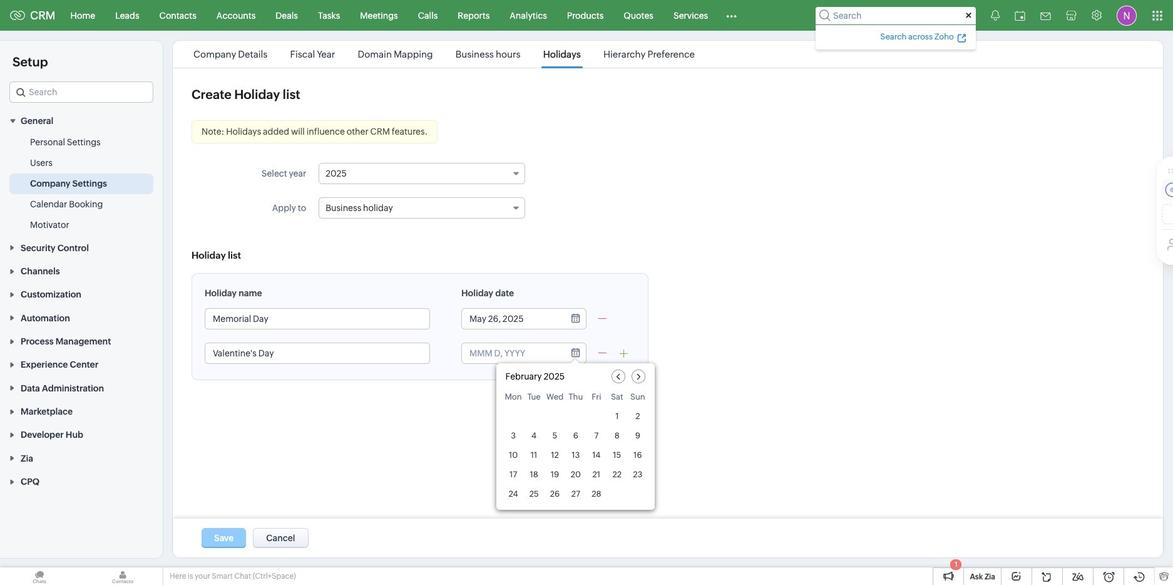 Task type: vqa. For each thing, say whether or not it's contained in the screenshot.
text box
no



Task type: locate. For each thing, give the bounding box(es) containing it.
Search text field
[[10, 82, 153, 102]]

4 row from the top
[[505, 447, 647, 464]]

2 row from the top
[[505, 408, 647, 425]]

calendar image
[[1015, 10, 1026, 20]]

saturday column header
[[609, 392, 626, 405]]

6 row from the top
[[505, 485, 647, 502]]

MMM d, yyyy text field
[[462, 309, 562, 329], [462, 343, 562, 363]]

Other Modules field
[[719, 5, 746, 25]]

create menu image
[[953, 0, 984, 30]]

grid
[[496, 390, 655, 510]]

thursday column header
[[568, 392, 585, 405]]

profile element
[[1110, 0, 1145, 30]]

5 row from the top
[[505, 466, 647, 483]]

list
[[182, 41, 707, 68]]

wednesday column header
[[547, 392, 564, 405]]

Holiday name text field
[[205, 309, 430, 329]]

None field
[[9, 81, 153, 103], [319, 163, 526, 184], [319, 197, 526, 219], [319, 163, 526, 184], [319, 197, 526, 219]]

0 vertical spatial mmm d, yyyy text field
[[462, 309, 562, 329]]

region
[[0, 132, 163, 236]]

sunday column header
[[630, 392, 647, 405]]

mmm d, yyyy text field for holiday name text field
[[462, 309, 562, 329]]

2 mmm d, yyyy text field from the top
[[462, 343, 562, 363]]

mails image
[[1041, 12, 1052, 20]]

tuesday column header
[[526, 392, 543, 405]]

1 row from the top
[[505, 392, 647, 405]]

1 vertical spatial mmm d, yyyy text field
[[462, 343, 562, 363]]

1 mmm d, yyyy text field from the top
[[462, 309, 562, 329]]

row
[[505, 392, 647, 405], [505, 408, 647, 425], [505, 427, 647, 444], [505, 447, 647, 464], [505, 466, 647, 483], [505, 485, 647, 502]]

none field search
[[9, 81, 153, 103]]

Search field
[[816, 7, 977, 24]]



Task type: describe. For each thing, give the bounding box(es) containing it.
Holiday name text field
[[205, 343, 430, 363]]

chats image
[[0, 567, 79, 585]]

profile image
[[1117, 5, 1137, 25]]

signals element
[[984, 0, 1008, 31]]

3 row from the top
[[505, 427, 647, 444]]

monday column header
[[505, 392, 522, 405]]

contacts image
[[83, 567, 162, 585]]

friday column header
[[588, 392, 605, 405]]

mmm d, yyyy text field for holiday name text box
[[462, 343, 562, 363]]

signals image
[[992, 10, 1000, 21]]

mails element
[[1034, 1, 1059, 30]]



